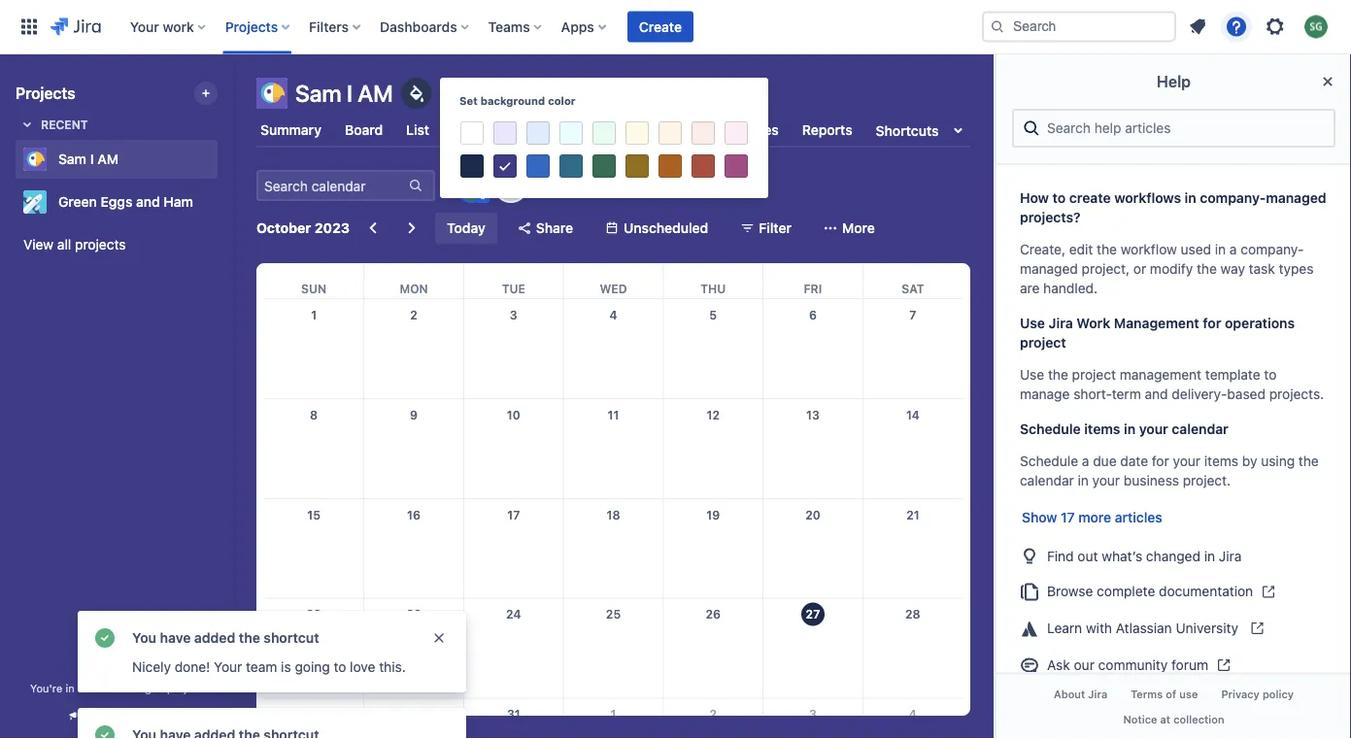 Task type: vqa. For each thing, say whether or not it's contained in the screenshot.


Task type: describe. For each thing, give the bounding box(es) containing it.
the up team
[[239, 630, 260, 646]]

2 vertical spatial a
[[78, 682, 84, 695]]

yellow image
[[626, 154, 649, 178]]

teal radio
[[557, 152, 586, 181]]

previous month image
[[361, 217, 385, 240]]

orange image
[[659, 154, 682, 178]]

light-orange radio
[[656, 119, 685, 148]]

i inside "link"
[[90, 151, 94, 167]]

shortcuts button
[[872, 113, 974, 148]]

add to starred image
[[212, 190, 235, 214]]

date
[[1120, 453, 1148, 469]]

term
[[1112, 386, 1141, 402]]

in inside schedule a due date for your items by using the calendar in your business project.
[[1078, 473, 1089, 489]]

17 link
[[498, 499, 529, 530]]

green
[[58, 194, 97, 210]]

primary element
[[12, 0, 982, 54]]

the inside schedule a due date for your items by using the calendar in your business project.
[[1299, 453, 1319, 469]]

articles
[[1115, 509, 1162, 526]]

jira for about jira
[[1088, 688, 1108, 701]]

sam green image
[[457, 170, 488, 201]]

0 vertical spatial calendar
[[1172, 421, 1229, 437]]

use the project management template to manage short-term and delivery-based projects.
[[1020, 367, 1324, 402]]

am inside "link"
[[97, 151, 119, 167]]

1 for top 1 link
[[311, 308, 317, 322]]

white radio
[[458, 119, 487, 148]]

browse
[[1047, 583, 1093, 599]]

create button
[[627, 11, 694, 42]]

add people image
[[499, 174, 523, 197]]

30 link
[[398, 699, 429, 730]]

shortcut
[[264, 630, 319, 646]]

25 link
[[598, 599, 629, 630]]

Search help articles field
[[1041, 111, 1326, 146]]

in inside create, edit the workflow used in a company- managed project, or modify the way task types are handled.
[[1215, 241, 1226, 257]]

find out what's changed in jira link
[[1012, 537, 1336, 573]]

create,
[[1020, 241, 1066, 257]]

1 horizontal spatial your
[[214, 659, 242, 675]]

0 vertical spatial i
[[347, 80, 353, 107]]

management
[[1114, 315, 1199, 331]]

26 link
[[698, 599, 729, 630]]

you're
[[30, 682, 62, 695]]

work
[[163, 18, 194, 34]]

collapse recent projects image
[[16, 113, 39, 136]]

green eggs and ham link
[[16, 183, 210, 221]]

light-purple radio
[[491, 119, 520, 148]]

notice
[[1123, 713, 1157, 726]]

dark radio
[[458, 152, 487, 181]]

help image
[[1225, 15, 1248, 38]]

more button
[[811, 213, 887, 244]]

2 horizontal spatial your
[[1173, 453, 1201, 469]]

issues link
[[734, 113, 783, 148]]

light magenta image
[[725, 121, 748, 145]]

eggs
[[101, 194, 132, 210]]

light blue image
[[526, 121, 550, 145]]

tab list containing calendar
[[245, 113, 982, 148]]

9
[[410, 408, 418, 422]]

in right you're
[[65, 682, 74, 695]]

added
[[194, 630, 235, 646]]

team-
[[87, 682, 117, 695]]

you
[[132, 630, 156, 646]]

calendar inside schedule a due date for your items by using the calendar in your business project.
[[1020, 473, 1074, 489]]

0 vertical spatial sam i am
[[295, 80, 393, 107]]

light-yellow radio
[[623, 119, 652, 148]]

unscheduled image
[[604, 221, 620, 236]]

row containing 1
[[264, 299, 963, 399]]

5 link
[[698, 299, 729, 330]]

the down used
[[1197, 261, 1217, 277]]

delivery-
[[1172, 386, 1227, 402]]

white image
[[460, 121, 484, 145]]

thu
[[701, 282, 726, 295]]

9 link
[[398, 399, 429, 431]]

13
[[806, 408, 820, 422]]

learn with atlassian university
[[1047, 620, 1242, 636]]

nicely
[[132, 659, 171, 675]]

22
[[307, 608, 321, 621]]

31 link
[[498, 699, 529, 730]]

you have added the shortcut
[[132, 630, 319, 646]]

background
[[481, 95, 545, 107]]

sam i am inside "link"
[[58, 151, 119, 167]]

magenta radio
[[722, 152, 751, 181]]

summary link
[[256, 113, 325, 148]]

sun link
[[297, 263, 330, 298]]

0 vertical spatial 1 link
[[298, 299, 329, 330]]

of
[[1166, 688, 1177, 701]]

management
[[1120, 367, 1202, 383]]

red radio
[[689, 152, 718, 181]]

10
[[507, 408, 520, 422]]

about jira
[[1054, 688, 1108, 701]]

add to starred image
[[212, 148, 235, 171]]

projects inside dropdown button
[[225, 18, 278, 34]]

11
[[608, 408, 619, 422]]

view
[[23, 237, 54, 253]]

27
[[806, 608, 820, 621]]

using
[[1261, 453, 1295, 469]]

project.
[[1183, 473, 1231, 489]]

notice at collection link
[[1112, 707, 1236, 731]]

our
[[1074, 657, 1095, 673]]

based
[[1227, 386, 1266, 402]]

17 inside row
[[507, 508, 520, 522]]

5
[[709, 308, 717, 322]]

22 link
[[298, 599, 329, 630]]

projects.
[[1269, 386, 1324, 402]]

29
[[306, 708, 321, 721]]

19
[[706, 508, 720, 522]]

0 horizontal spatial your
[[1092, 473, 1120, 489]]

and inside green eggs and ham link
[[136, 194, 160, 210]]

row containing 22
[[264, 599, 963, 698]]

your inside your work dropdown button
[[130, 18, 159, 34]]

to inside the use the project management template to manage short-term and delivery-based projects.
[[1264, 367, 1277, 383]]

a inside create, edit the workflow used in a company- managed project, or modify the way task types are handled.
[[1230, 241, 1237, 257]]

1 horizontal spatial am
[[358, 80, 393, 107]]

0 vertical spatial 2 link
[[398, 299, 429, 330]]

business
[[1124, 473, 1179, 489]]

1 horizontal spatial 4 link
[[897, 699, 929, 730]]

filters button
[[303, 11, 368, 42]]

15 link
[[298, 499, 329, 530]]

red image
[[692, 154, 715, 178]]

feedback
[[114, 710, 166, 723]]

pages link
[[671, 113, 718, 148]]

forms
[[612, 122, 652, 138]]

light-teal radio
[[557, 119, 586, 148]]

learn with atlassian university link
[[1012, 610, 1336, 647]]

30
[[406, 708, 422, 721]]

terms of use link
[[1119, 683, 1210, 707]]

teams button
[[482, 11, 549, 42]]

workflow
[[1121, 241, 1177, 257]]

project inside the use the project management template to manage short-term and delivery-based projects.
[[1072, 367, 1116, 383]]

work
[[1077, 315, 1111, 331]]

recent
[[41, 118, 88, 131]]

row containing sun
[[264, 263, 963, 299]]

managed inside create, edit the workflow used in a company- managed project, or modify the way task types are handled.
[[1020, 261, 1078, 277]]

0 vertical spatial 3
[[510, 308, 517, 322]]

12 link
[[698, 399, 729, 431]]

28
[[905, 608, 921, 621]]

0 vertical spatial 4
[[610, 308, 617, 322]]

love
[[350, 659, 375, 675]]

a inside schedule a due date for your items by using the calendar in your business project.
[[1082, 453, 1089, 469]]

manage
[[1020, 386, 1070, 402]]

light green image
[[593, 121, 616, 145]]

search image
[[990, 19, 1005, 34]]

2 for the bottommost 2 link
[[710, 708, 717, 721]]

orange radio
[[656, 152, 685, 181]]

the up project,
[[1097, 241, 1117, 257]]

in up date
[[1124, 421, 1136, 437]]

24
[[506, 608, 521, 621]]

Search field
[[982, 11, 1176, 42]]

light-green radio
[[590, 119, 619, 148]]

tue link
[[498, 263, 529, 298]]

community
[[1098, 657, 1168, 673]]

notifications image
[[1186, 15, 1209, 38]]

thu link
[[697, 263, 730, 298]]

blue radio
[[524, 152, 553, 181]]



Task type: locate. For each thing, give the bounding box(es) containing it.
with
[[1086, 620, 1112, 636]]

1 vertical spatial to
[[1264, 367, 1277, 383]]

settings image
[[1264, 15, 1287, 38]]

list
[[406, 122, 429, 138]]

1 horizontal spatial 1
[[611, 708, 616, 721]]

2 horizontal spatial a
[[1230, 241, 1237, 257]]

jira
[[1049, 315, 1073, 331], [1219, 548, 1242, 564], [1088, 688, 1108, 701]]

jira for use jira work management for operations project
[[1049, 315, 1073, 331]]

managed inside how to create workflows in company-managed projects?
[[1266, 190, 1327, 206]]

projects up sidebar navigation icon
[[225, 18, 278, 34]]

filters
[[309, 18, 349, 34]]

a left team-
[[78, 682, 84, 695]]

0 horizontal spatial to
[[334, 659, 346, 675]]

sam i am down recent
[[58, 151, 119, 167]]

am up green eggs and ham link
[[97, 151, 119, 167]]

light red image
[[692, 121, 715, 145]]

0 vertical spatial am
[[358, 80, 393, 107]]

4 link
[[598, 299, 629, 330], [897, 699, 929, 730]]

1 horizontal spatial projects
[[225, 18, 278, 34]]

0 horizontal spatial sam
[[58, 151, 87, 167]]

give feedback button
[[55, 700, 178, 732]]

1 vertical spatial items
[[1204, 453, 1239, 469]]

complete
[[1097, 583, 1155, 599]]

2 for the topmost 2 link
[[410, 308, 418, 322]]

and
[[136, 194, 160, 210], [1145, 386, 1168, 402]]

0 vertical spatial a
[[1230, 241, 1237, 257]]

schedule down manage
[[1020, 421, 1081, 437]]

2 vertical spatial to
[[334, 659, 346, 675]]

2 horizontal spatial to
[[1264, 367, 1277, 383]]

light-red radio
[[689, 119, 718, 148]]

use inside the use the project management template to manage short-term and delivery-based projects.
[[1020, 367, 1044, 383]]

2 vertical spatial your
[[1092, 473, 1120, 489]]

jira inside use jira work management for operations project
[[1049, 315, 1073, 331]]

project up short-
[[1072, 367, 1116, 383]]

i up board
[[347, 80, 353, 107]]

use down 'are'
[[1020, 315, 1045, 331]]

your left work
[[130, 18, 159, 34]]

light purple image
[[493, 121, 517, 145]]

1 vertical spatial and
[[1145, 386, 1168, 402]]

1 row from the top
[[264, 263, 963, 299]]

to inside how to create workflows in company-managed projects?
[[1053, 190, 1066, 206]]

for left operations
[[1203, 315, 1221, 331]]

1 horizontal spatial 1 link
[[598, 699, 629, 730]]

light teal image
[[560, 121, 583, 145]]

your up date
[[1139, 421, 1168, 437]]

0 horizontal spatial 4 link
[[598, 299, 629, 330]]

1 horizontal spatial 3 link
[[797, 699, 829, 730]]

1 vertical spatial a
[[1082, 453, 1089, 469]]

set background color
[[459, 95, 576, 107]]

20 link
[[797, 499, 829, 530]]

1 horizontal spatial for
[[1203, 315, 1221, 331]]

1 horizontal spatial i
[[347, 80, 353, 107]]

items
[[1084, 421, 1120, 437], [1204, 453, 1239, 469]]

short-
[[1074, 386, 1112, 402]]

banner containing your work
[[0, 0, 1351, 54]]

wed link
[[596, 263, 631, 298]]

0 vertical spatial project
[[1020, 335, 1066, 351]]

unscheduled
[[624, 220, 708, 236]]

help
[[1157, 72, 1191, 91]]

1 vertical spatial calendar
[[1020, 473, 1074, 489]]

your up project.
[[1173, 453, 1201, 469]]

0 horizontal spatial items
[[1084, 421, 1120, 437]]

16 link
[[398, 499, 429, 530]]

purple radio
[[491, 152, 520, 182]]

0 vertical spatial projects
[[225, 18, 278, 34]]

sam
[[295, 80, 342, 107], [58, 151, 87, 167]]

next month image
[[400, 217, 424, 240]]

how to create workflows in company-managed projects?
[[1020, 190, 1327, 225]]

0 horizontal spatial i
[[90, 151, 94, 167]]

find
[[1047, 548, 1074, 564]]

1 vertical spatial 3
[[809, 708, 817, 721]]

company- inside how to create workflows in company-managed projects?
[[1200, 190, 1266, 206]]

0 horizontal spatial a
[[78, 682, 84, 695]]

calendar
[[1172, 421, 1229, 437], [1020, 473, 1074, 489]]

team
[[246, 659, 277, 675]]

color
[[548, 95, 576, 107]]

use for use jira work management for operations project
[[1020, 315, 1045, 331]]

1 vertical spatial 3 link
[[797, 699, 829, 730]]

0 vertical spatial your
[[1139, 421, 1168, 437]]

success image
[[93, 627, 117, 650]]

1 schedule from the top
[[1020, 421, 1081, 437]]

4 row from the top
[[264, 499, 963, 599]]

1 horizontal spatial sam
[[295, 80, 342, 107]]

project
[[1020, 335, 1066, 351], [1072, 367, 1116, 383], [167, 682, 203, 695]]

projects up the collapse recent projects image
[[16, 84, 75, 102]]

modify
[[1150, 261, 1193, 277]]

browse complete documentation
[[1047, 583, 1253, 599]]

appswitcher icon image
[[17, 15, 41, 38]]

20
[[805, 508, 821, 522]]

1 vertical spatial project
[[1072, 367, 1116, 383]]

how
[[1020, 190, 1049, 206]]

0 horizontal spatial and
[[136, 194, 160, 210]]

0 vertical spatial 1
[[311, 308, 317, 322]]

give feedback
[[86, 710, 166, 723]]

items up 'due'
[[1084, 421, 1120, 437]]

row containing 29
[[264, 698, 963, 739]]

1 vertical spatial sam
[[58, 151, 87, 167]]

1 vertical spatial sam i am
[[58, 151, 119, 167]]

light orange image
[[659, 121, 682, 145]]

2
[[410, 308, 418, 322], [710, 708, 717, 721]]

privacy policy link
[[1210, 683, 1306, 707]]

managed down the create,
[[1020, 261, 1078, 277]]

company- inside create, edit the workflow used in a company- managed project, or modify the way task types are handled.
[[1241, 241, 1304, 257]]

wed
[[600, 282, 627, 295]]

yellow radio
[[623, 152, 652, 181]]

Search calendar text field
[[258, 172, 406, 199]]

1 horizontal spatial 3
[[809, 708, 817, 721]]

filter button
[[728, 213, 803, 244]]

i up green
[[90, 151, 94, 167]]

sam i am
[[295, 80, 393, 107], [58, 151, 119, 167]]

your down you have added the shortcut
[[214, 659, 242, 675]]

schedule a due date for your items by using the calendar in your business project.
[[1020, 453, 1319, 489]]

close image
[[1316, 70, 1340, 93]]

0 vertical spatial 3 link
[[498, 299, 529, 330]]

sam down recent
[[58, 151, 87, 167]]

grid
[[264, 263, 963, 739]]

1 vertical spatial 4 link
[[897, 699, 929, 730]]

0 horizontal spatial 2 link
[[398, 299, 429, 330]]

schedule for schedule items in your calendar
[[1020, 421, 1081, 437]]

0 horizontal spatial 2
[[410, 308, 418, 322]]

project up manage
[[1020, 335, 1066, 351]]

2 row from the top
[[264, 299, 963, 399]]

0 vertical spatial schedule
[[1020, 421, 1081, 437]]

create project image
[[198, 85, 214, 101]]

items inside schedule a due date for your items by using the calendar in your business project.
[[1204, 453, 1239, 469]]

27 link
[[797, 599, 829, 630]]

1 horizontal spatial and
[[1145, 386, 1168, 402]]

0 horizontal spatial project
[[167, 682, 203, 695]]

share button
[[505, 213, 585, 244]]

0 vertical spatial 2
[[410, 308, 418, 322]]

25
[[606, 608, 621, 621]]

project inside use jira work management for operations project
[[1020, 335, 1066, 351]]

row containing 8
[[264, 399, 963, 499]]

tab list
[[245, 113, 982, 148]]

0 vertical spatial and
[[136, 194, 160, 210]]

jira up "documentation"
[[1219, 548, 1242, 564]]

light-magenta radio
[[722, 119, 751, 148]]

2 horizontal spatial project
[[1072, 367, 1116, 383]]

0 horizontal spatial 1
[[311, 308, 317, 322]]

jira left work
[[1049, 315, 1073, 331]]

teal image
[[560, 154, 583, 178]]

in right workflows
[[1185, 190, 1197, 206]]

and down management
[[1145, 386, 1168, 402]]

dashboards button
[[374, 11, 477, 42]]

1 horizontal spatial a
[[1082, 453, 1089, 469]]

october
[[256, 220, 311, 236]]

light-blue radio
[[524, 119, 553, 148]]

1 vertical spatial 1 link
[[598, 699, 629, 730]]

0 horizontal spatial sam i am
[[58, 151, 119, 167]]

set background color image
[[405, 82, 428, 105]]

projects
[[225, 18, 278, 34], [16, 84, 75, 102]]

1 horizontal spatial managed
[[1020, 261, 1078, 277]]

2 use from the top
[[1020, 367, 1044, 383]]

1 horizontal spatial 4
[[909, 708, 917, 721]]

1 vertical spatial 2 link
[[698, 699, 729, 730]]

to up projects?
[[1053, 190, 1066, 206]]

done!
[[175, 659, 210, 675]]

projects
[[75, 237, 126, 253]]

give
[[86, 710, 111, 723]]

6
[[809, 308, 817, 322]]

1 vertical spatial projects
[[16, 84, 75, 102]]

atlassian
[[1116, 620, 1172, 636]]

green radio
[[590, 152, 619, 181]]

used
[[1181, 241, 1211, 257]]

row
[[264, 263, 963, 299], [264, 299, 963, 399], [264, 399, 963, 499], [264, 499, 963, 599], [264, 599, 963, 698], [264, 698, 963, 739]]

your down 'due'
[[1092, 473, 1120, 489]]

schedule for schedule a due date for your items by using the calendar in your business project.
[[1020, 453, 1078, 469]]

use up manage
[[1020, 367, 1044, 383]]

1 horizontal spatial 17
[[1061, 509, 1075, 526]]

all
[[57, 237, 71, 253]]

4
[[610, 308, 617, 322], [909, 708, 917, 721]]

0 horizontal spatial 4
[[610, 308, 617, 322]]

2 horizontal spatial jira
[[1219, 548, 1242, 564]]

0 vertical spatial jira
[[1049, 315, 1073, 331]]

3 row from the top
[[264, 399, 963, 499]]

2 schedule from the top
[[1020, 453, 1078, 469]]

29 link
[[298, 699, 329, 730]]

row containing 15
[[264, 499, 963, 599]]

out
[[1078, 548, 1098, 564]]

0 horizontal spatial projects
[[16, 84, 75, 102]]

2 horizontal spatial managed
[[1266, 190, 1327, 206]]

the up manage
[[1048, 367, 1068, 383]]

terms of use
[[1131, 688, 1198, 701]]

1 vertical spatial for
[[1152, 453, 1169, 469]]

schedule inside schedule a due date for your items by using the calendar in your business project.
[[1020, 453, 1078, 469]]

2 vertical spatial managed
[[117, 682, 164, 695]]

7 link
[[897, 299, 929, 330]]

1 horizontal spatial to
[[1053, 190, 1066, 206]]

2 vertical spatial jira
[[1088, 688, 1108, 701]]

october 2023
[[256, 220, 350, 236]]

in up 'way'
[[1215, 241, 1226, 257]]

project down done!
[[167, 682, 203, 695]]

in up show 17 more articles
[[1078, 473, 1089, 489]]

17 inside button
[[1061, 509, 1075, 526]]

purple image
[[494, 155, 516, 179]]

1 vertical spatial i
[[90, 151, 94, 167]]

1 for 1 link to the bottom
[[611, 708, 616, 721]]

to left love
[[334, 659, 346, 675]]

blue image
[[526, 154, 550, 178]]

0 vertical spatial your
[[130, 18, 159, 34]]

1 vertical spatial 4
[[909, 708, 917, 721]]

dismiss image
[[431, 630, 447, 646]]

your profile and settings image
[[1305, 15, 1328, 38]]

in inside how to create workflows in company-managed projects?
[[1185, 190, 1197, 206]]

dark image
[[460, 154, 484, 178]]

the inside the use the project management template to manage short-term and delivery-based projects.
[[1048, 367, 1068, 383]]

grid containing sun
[[264, 263, 963, 739]]

dashboards
[[380, 18, 457, 34]]

shortcuts
[[876, 122, 939, 138]]

forum
[[1172, 657, 1208, 673]]

in up "documentation"
[[1204, 548, 1215, 564]]

23
[[406, 608, 421, 621]]

jira right the about
[[1088, 688, 1108, 701]]

1 use from the top
[[1020, 315, 1045, 331]]

5 row from the top
[[264, 599, 963, 698]]

managed up types
[[1266, 190, 1327, 206]]

fri link
[[800, 263, 826, 298]]

for for management
[[1203, 315, 1221, 331]]

calendar down delivery-
[[1172, 421, 1229, 437]]

0 horizontal spatial calendar
[[1020, 473, 1074, 489]]

12
[[707, 408, 720, 422]]

a up 'way'
[[1230, 241, 1237, 257]]

0 horizontal spatial your
[[130, 18, 159, 34]]

your work button
[[124, 11, 213, 42]]

managed down nicely
[[117, 682, 164, 695]]

for up the business
[[1152, 453, 1169, 469]]

to up based
[[1264, 367, 1277, 383]]

sun
[[301, 282, 327, 295]]

privacy policy
[[1221, 688, 1294, 701]]

for inside use jira work management for operations project
[[1203, 315, 1221, 331]]

project,
[[1082, 261, 1130, 277]]

sam i am link
[[16, 140, 210, 179]]

1 horizontal spatial items
[[1204, 453, 1239, 469]]

1 horizontal spatial sam i am
[[295, 80, 393, 107]]

0 horizontal spatial 17
[[507, 508, 520, 522]]

and inside the use the project management template to manage short-term and delivery-based projects.
[[1145, 386, 1168, 402]]

sam up the summary
[[295, 80, 342, 107]]

view all projects link
[[16, 227, 218, 262]]

light yellow image
[[626, 121, 649, 145]]

0 horizontal spatial 1 link
[[298, 299, 329, 330]]

sam i am up board
[[295, 80, 393, 107]]

1 horizontal spatial 2 link
[[698, 699, 729, 730]]

18
[[607, 508, 620, 522]]

0 horizontal spatial 3
[[510, 308, 517, 322]]

6 row from the top
[[264, 698, 963, 739]]

types
[[1279, 261, 1314, 277]]

the right using
[[1299, 453, 1319, 469]]

edit
[[1069, 241, 1093, 257]]

jira inside button
[[1088, 688, 1108, 701]]

success image
[[93, 724, 117, 739]]

show
[[1022, 509, 1057, 526]]

ask our community forum link
[[1012, 647, 1336, 684]]

0 vertical spatial 4 link
[[598, 299, 629, 330]]

by
[[1242, 453, 1257, 469]]

0 horizontal spatial jira
[[1049, 315, 1073, 331]]

magenta image
[[725, 154, 748, 178]]

sam inside "link"
[[58, 151, 87, 167]]

1 vertical spatial 1
[[611, 708, 616, 721]]

1 vertical spatial jira
[[1219, 548, 1242, 564]]

1 horizontal spatial calendar
[[1172, 421, 1229, 437]]

0 horizontal spatial managed
[[117, 682, 164, 695]]

and left ham
[[136, 194, 160, 210]]

company- up task
[[1241, 241, 1304, 257]]

sidebar navigation image
[[212, 78, 255, 117]]

company- up used
[[1200, 190, 1266, 206]]

tue
[[502, 282, 525, 295]]

jira image
[[51, 15, 101, 38], [51, 15, 101, 38]]

a left 'due'
[[1082, 453, 1089, 469]]

0 vertical spatial for
[[1203, 315, 1221, 331]]

reports
[[802, 122, 853, 138]]

for for date
[[1152, 453, 1169, 469]]

1 vertical spatial company-
[[1241, 241, 1304, 257]]

schedule items in your calendar
[[1020, 421, 1229, 437]]

use for use the project management template to manage short-term and delivery-based projects.
[[1020, 367, 1044, 383]]

use inside use jira work management for operations project
[[1020, 315, 1045, 331]]

1 horizontal spatial your
[[1139, 421, 1168, 437]]

1 link
[[298, 299, 329, 330], [598, 699, 629, 730]]

calendar up the show
[[1020, 473, 1074, 489]]

items up project.
[[1204, 453, 1239, 469]]

0 vertical spatial sam
[[295, 80, 342, 107]]

banner
[[0, 0, 1351, 54]]

for inside schedule a due date for your items by using the calendar in your business project.
[[1152, 453, 1169, 469]]

1 vertical spatial schedule
[[1020, 453, 1078, 469]]

2 vertical spatial project
[[167, 682, 203, 695]]

schedule left 'due'
[[1020, 453, 1078, 469]]

am up board
[[358, 80, 393, 107]]

0 vertical spatial managed
[[1266, 190, 1327, 206]]

managed
[[1266, 190, 1327, 206], [1020, 261, 1078, 277], [117, 682, 164, 695]]

0 vertical spatial company-
[[1200, 190, 1266, 206]]

green image
[[593, 154, 616, 178]]

0 vertical spatial items
[[1084, 421, 1120, 437]]



